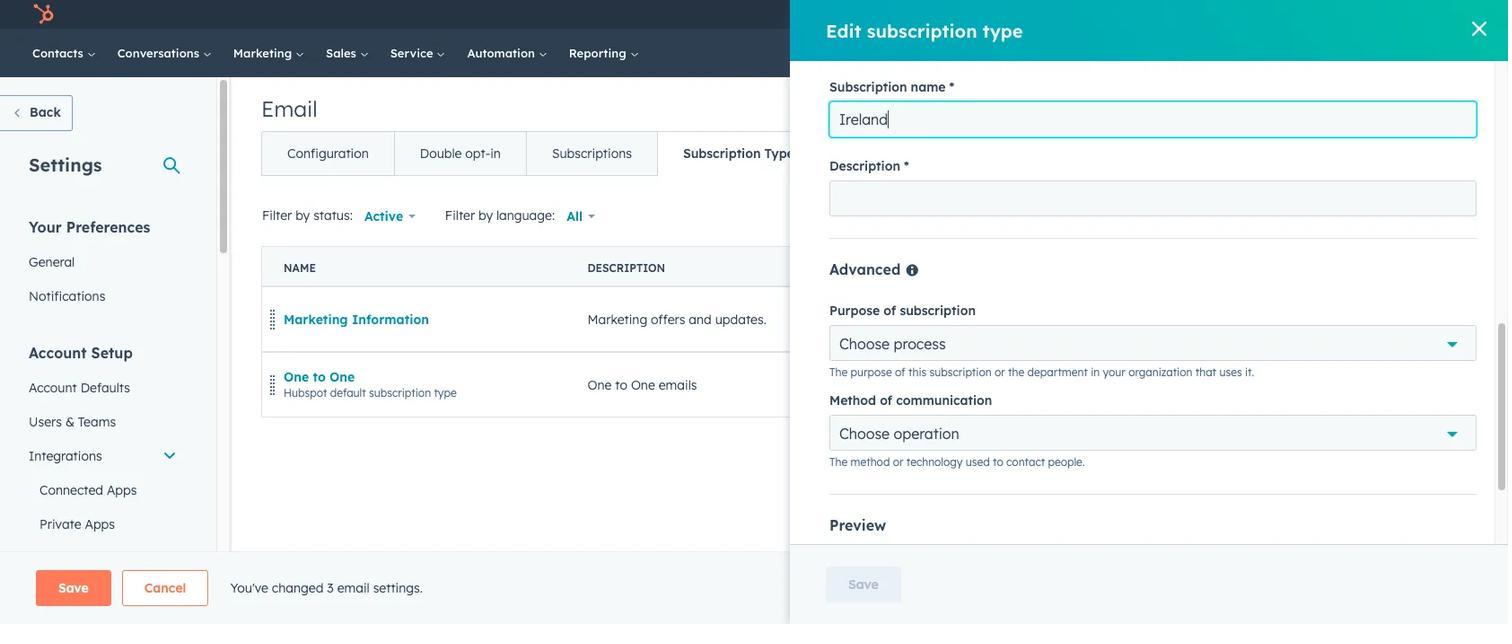 Task type: vqa. For each thing, say whether or not it's contained in the screenshot.
Search Activities SEARCH FIELD
no



Task type: describe. For each thing, give the bounding box(es) containing it.
Search HubSpot search field
[[1256, 38, 1476, 68]]

close image
[[1473, 22, 1487, 36]]

Subscription name text field
[[830, 101, 1477, 137]]

tara schultz image
[[1329, 6, 1345, 22]]

subscription up name
[[867, 19, 978, 42]]

the purpose of this subscription or the department in your organization that uses it.
[[830, 365, 1255, 379]]

integrations
[[29, 448, 102, 464]]

general
[[29, 254, 75, 270]]

sales
[[326, 46, 360, 60]]

defaults
[[81, 380, 130, 396]]

upgrade
[[1080, 9, 1131, 23]]

and
[[689, 311, 712, 327]]

name
[[911, 79, 946, 95]]

method of communication
[[830, 392, 992, 409]]

navigation containing configuration
[[261, 131, 928, 176]]

communication
[[896, 392, 992, 409]]

calling icon image
[[1156, 7, 1172, 23]]

automation
[[467, 46, 539, 60]]

2
[[1452, 7, 1458, 22]]

subscription inside button
[[1376, 209, 1438, 223]]

menu containing apoptosis studios 2
[[1048, 0, 1487, 29]]

marketplace downloads link
[[18, 579, 188, 613]]

email service provider link
[[18, 541, 188, 576]]

status:
[[314, 207, 353, 223]]

users
[[29, 414, 62, 430]]

your preferences
[[29, 218, 150, 236]]

conversations link
[[107, 29, 223, 77]]

account defaults link
[[18, 371, 188, 405]]

marketplaces button
[[1183, 0, 1221, 29]]

contacts link
[[22, 29, 107, 77]]

the for the purpose of this subscription or the department in your organization that uses it.
[[830, 365, 848, 379]]

the for the method or technology used to contact people.
[[830, 455, 848, 469]]

you've changed 3 email settings.
[[230, 580, 423, 596]]

description
[[588, 261, 666, 275]]

account for account defaults
[[29, 380, 77, 396]]

your
[[1103, 365, 1126, 379]]

of for process
[[884, 303, 896, 319]]

0 vertical spatial in
[[490, 145, 501, 162]]

reporting
[[569, 46, 630, 60]]

help button
[[1224, 0, 1255, 29]]

subscription types
[[683, 145, 801, 162]]

all
[[567, 208, 583, 224]]

3
[[327, 580, 334, 596]]

1 vertical spatial of
[[895, 365, 906, 379]]

cancel button
[[122, 570, 209, 606]]

automation link
[[457, 29, 558, 77]]

marketing for marketing offers and updates.
[[588, 311, 648, 327]]

updates.
[[715, 311, 767, 327]]

preview
[[830, 516, 886, 534]]

method
[[830, 392, 876, 409]]

active button
[[353, 198, 427, 234]]

subscription types link
[[657, 132, 826, 175]]

to for emails
[[615, 377, 628, 393]]

department
[[1028, 365, 1088, 379]]

marketplace downloads
[[29, 588, 171, 604]]

1 horizontal spatial service
[[390, 46, 437, 60]]

upgrade image
[[1061, 8, 1077, 24]]

all button
[[555, 198, 607, 234]]

search image
[[1471, 47, 1483, 59]]

users & teams link
[[18, 405, 188, 439]]

1 horizontal spatial or
[[995, 365, 1005, 379]]

account setup element
[[18, 343, 188, 624]]

2 horizontal spatial to
[[993, 455, 1004, 469]]

double opt-in link
[[394, 132, 526, 175]]

choose process
[[840, 335, 946, 353]]

double
[[420, 145, 462, 162]]

by for status:
[[296, 207, 310, 223]]

english for one to one emails
[[1075, 377, 1117, 393]]

marketing information
[[284, 311, 429, 327]]

settings
[[29, 154, 102, 176]]

that
[[1196, 365, 1217, 379]]

marketing for marketing
[[233, 46, 295, 60]]

edit
[[826, 19, 862, 42]]

&
[[65, 414, 74, 430]]

advanced
[[830, 260, 905, 278]]

subscription inside one to one hubspot default subscription type
[[369, 386, 431, 399]]

create subscription type
[[1339, 209, 1464, 223]]

configuration
[[287, 145, 369, 162]]

service inside account setup element
[[76, 550, 120, 567]]

language:
[[497, 207, 555, 223]]

apps for private apps
[[85, 516, 115, 532]]

to for hubspot
[[313, 369, 326, 385]]

connected
[[40, 482, 103, 498]]

people.
[[1048, 455, 1085, 469]]

save for left save "button"
[[58, 580, 89, 596]]

email
[[337, 580, 370, 596]]

subscription for subscription types
[[683, 145, 761, 162]]

downloads
[[106, 588, 171, 604]]

notifications button
[[1284, 0, 1315, 29]]

one to one button
[[284, 369, 355, 385]]

by for language:
[[479, 207, 493, 223]]

organization
[[1129, 365, 1193, 379]]

choose for choose operation
[[840, 425, 890, 443]]

hubspot image
[[32, 4, 54, 25]]

subscription up process
[[900, 303, 976, 319]]

technology
[[907, 455, 963, 469]]

operation
[[894, 425, 960, 443]]



Task type: locate. For each thing, give the bounding box(es) containing it.
0 vertical spatial active
[[364, 208, 403, 224]]

email down private
[[40, 550, 72, 567]]

2 filter from the left
[[445, 207, 475, 223]]

purpose
[[851, 365, 892, 379]]

1 horizontal spatial subscription
[[830, 79, 907, 95]]

your
[[29, 218, 62, 236]]

subscription left name
[[830, 79, 907, 95]]

save
[[849, 576, 879, 593], [58, 580, 89, 596]]

this
[[909, 365, 927, 379]]

active inside active popup button
[[364, 208, 403, 224]]

apps
[[107, 482, 137, 498], [85, 516, 115, 532]]

marketing left offers
[[588, 311, 648, 327]]

of left this at the bottom of page
[[895, 365, 906, 379]]

save down email service provider link
[[58, 580, 89, 596]]

process
[[894, 335, 946, 353]]

general link
[[18, 245, 188, 279]]

2 account from the top
[[29, 380, 77, 396]]

or right method
[[893, 455, 904, 469]]

1 vertical spatial account
[[29, 380, 77, 396]]

save down preview on the bottom of page
[[849, 576, 879, 593]]

0 horizontal spatial to
[[313, 369, 326, 385]]

0 horizontal spatial type
[[434, 386, 457, 399]]

in right "double"
[[490, 145, 501, 162]]

marketing left 'sales'
[[233, 46, 295, 60]]

to up hubspot
[[313, 369, 326, 385]]

choose up method
[[840, 425, 890, 443]]

teams
[[78, 414, 116, 430]]

to right the "used"
[[993, 455, 1004, 469]]

email for email
[[261, 95, 318, 122]]

notifications link
[[18, 279, 188, 313]]

1 vertical spatial choose
[[840, 425, 890, 443]]

marketing
[[233, 46, 295, 60], [284, 311, 348, 327], [588, 311, 648, 327]]

settings image
[[1262, 8, 1278, 24]]

apps up email service provider link
[[85, 516, 115, 532]]

the
[[830, 365, 848, 379], [830, 455, 848, 469]]

menu
[[1048, 0, 1487, 29]]

service link
[[380, 29, 457, 77]]

private apps
[[40, 516, 115, 532]]

marketplace
[[29, 588, 102, 604]]

subscription up the communication
[[930, 365, 992, 379]]

choose up purpose
[[840, 335, 890, 353]]

setup
[[91, 344, 133, 362]]

back link
[[0, 95, 73, 131]]

one
[[284, 369, 309, 385], [330, 369, 355, 385], [588, 377, 612, 393], [631, 377, 655, 393]]

preferences
[[66, 218, 150, 236]]

by left the language:
[[479, 207, 493, 223]]

0 horizontal spatial save
[[58, 580, 89, 596]]

filter for filter by status:
[[262, 207, 292, 223]]

purpose of subscription
[[830, 303, 976, 319]]

subscription left types
[[683, 145, 761, 162]]

0 vertical spatial apps
[[107, 482, 137, 498]]

1 vertical spatial english
[[1075, 377, 1117, 393]]

types
[[765, 145, 801, 162]]

0 vertical spatial the
[[830, 365, 848, 379]]

private
[[40, 516, 81, 532]]

apps for connected apps
[[107, 482, 137, 498]]

connected apps link
[[18, 473, 188, 507]]

type inside one to one hubspot default subscription type
[[434, 386, 457, 399]]

1 vertical spatial subscription
[[683, 145, 761, 162]]

save for save "button" to the right
[[849, 576, 879, 593]]

uses
[[1220, 365, 1242, 379]]

1 vertical spatial or
[[893, 455, 904, 469]]

subscription name
[[830, 79, 946, 95]]

0 horizontal spatial email
[[40, 550, 72, 567]]

one to one hubspot default subscription type
[[284, 369, 457, 399]]

marketing link
[[223, 29, 315, 77]]

1 horizontal spatial save button
[[826, 567, 901, 602]]

marketing for marketing information
[[284, 311, 348, 327]]

english up your
[[1075, 311, 1117, 327]]

integrations button
[[18, 439, 188, 473]]

hubspot
[[284, 386, 327, 399]]

2 choose from the top
[[840, 425, 890, 443]]

0 horizontal spatial subscription
[[683, 145, 761, 162]]

calling icon button
[[1149, 3, 1179, 26]]

0 vertical spatial email
[[261, 95, 318, 122]]

account for account setup
[[29, 344, 87, 362]]

or
[[995, 365, 1005, 379], [893, 455, 904, 469]]

description
[[830, 158, 901, 174]]

by left status:
[[296, 207, 310, 223]]

used
[[966, 455, 990, 469]]

active
[[364, 208, 403, 224], [1335, 312, 1366, 325]]

english left the organization
[[1075, 377, 1117, 393]]

edit subscription type
[[826, 19, 1023, 42]]

contacts
[[32, 46, 87, 60]]

purpose
[[830, 303, 880, 319]]

subscription right default
[[369, 386, 431, 399]]

marketplaces image
[[1194, 8, 1210, 24]]

0 vertical spatial service
[[390, 46, 437, 60]]

information
[[352, 311, 429, 327]]

2 english from the top
[[1075, 377, 1117, 393]]

0 horizontal spatial service
[[76, 550, 120, 567]]

email for email service provider
[[40, 550, 72, 567]]

1 vertical spatial apps
[[85, 516, 115, 532]]

2 by from the left
[[479, 207, 493, 223]]

account setup
[[29, 344, 133, 362]]

users & teams
[[29, 414, 116, 430]]

1 horizontal spatial by
[[479, 207, 493, 223]]

marketing offers and updates.
[[588, 311, 767, 327]]

it.
[[1245, 365, 1255, 379]]

hubspot link
[[22, 4, 67, 25]]

sales link
[[315, 29, 380, 77]]

service down private apps link
[[76, 550, 120, 567]]

the left method
[[830, 455, 848, 469]]

save button down email service provider
[[36, 570, 111, 606]]

settings.
[[373, 580, 423, 596]]

contact
[[1007, 455, 1045, 469]]

default
[[330, 386, 366, 399]]

you've
[[230, 580, 268, 596]]

help image
[[1231, 8, 1248, 24]]

notifications image
[[1292, 8, 1308, 24]]

filter left status:
[[262, 207, 292, 223]]

2 vertical spatial type
[[434, 386, 457, 399]]

notifications
[[29, 288, 105, 304]]

1 vertical spatial the
[[830, 455, 848, 469]]

0 horizontal spatial in
[[490, 145, 501, 162]]

provider
[[123, 550, 172, 567]]

apoptosis
[[1349, 7, 1404, 22]]

1 horizontal spatial active
[[1335, 312, 1366, 325]]

0 vertical spatial account
[[29, 344, 87, 362]]

0 vertical spatial of
[[884, 303, 896, 319]]

emails
[[659, 377, 697, 393]]

2 vertical spatial of
[[880, 392, 893, 409]]

the up method
[[830, 365, 848, 379]]

or left the
[[995, 365, 1005, 379]]

1 horizontal spatial type
[[983, 19, 1023, 42]]

create subscription type button
[[1324, 202, 1479, 231]]

1 horizontal spatial save
[[849, 576, 879, 593]]

type inside button
[[1441, 209, 1464, 223]]

1 vertical spatial in
[[1091, 365, 1100, 379]]

cancel
[[144, 580, 186, 596]]

choose for choose process
[[840, 335, 890, 353]]

1 horizontal spatial filter
[[445, 207, 475, 223]]

reporting link
[[558, 29, 650, 77]]

0 horizontal spatial active
[[364, 208, 403, 224]]

type for edit subscription type
[[983, 19, 1023, 42]]

save button down preview on the bottom of page
[[826, 567, 901, 602]]

save button
[[826, 567, 901, 602], [36, 570, 111, 606]]

choose operation
[[840, 425, 960, 443]]

marketing down name
[[284, 311, 348, 327]]

subscription for subscription name
[[830, 79, 907, 95]]

1 the from the top
[[830, 365, 848, 379]]

english for marketing offers and updates.
[[1075, 311, 1117, 327]]

filter by language:
[[445, 207, 555, 223]]

back
[[30, 104, 61, 120]]

1 vertical spatial active
[[1335, 312, 1366, 325]]

1 by from the left
[[296, 207, 310, 223]]

email up configuration
[[261, 95, 318, 122]]

changed
[[272, 580, 324, 596]]

subscriptions link
[[526, 132, 657, 175]]

1 account from the top
[[29, 344, 87, 362]]

0 vertical spatial subscription
[[830, 79, 907, 95]]

1 horizontal spatial in
[[1091, 365, 1100, 379]]

1 vertical spatial service
[[76, 550, 120, 567]]

tracking
[[852, 145, 902, 162]]

in left your
[[1091, 365, 1100, 379]]

2 the from the top
[[830, 455, 848, 469]]

0 horizontal spatial by
[[296, 207, 310, 223]]

1 horizontal spatial email
[[261, 95, 318, 122]]

opt-
[[465, 145, 490, 162]]

your preferences element
[[18, 217, 188, 313]]

of up the choose process
[[884, 303, 896, 319]]

email service provider
[[40, 550, 172, 567]]

email inside account setup element
[[40, 550, 72, 567]]

1 filter from the left
[[262, 207, 292, 223]]

apoptosis studios 2 button
[[1319, 0, 1485, 29]]

tracking link
[[826, 132, 927, 175]]

subscription right create in the top of the page
[[1376, 209, 1438, 223]]

1 vertical spatial email
[[40, 550, 72, 567]]

0 vertical spatial or
[[995, 365, 1005, 379]]

settings link
[[1258, 5, 1281, 24]]

to left emails
[[615, 377, 628, 393]]

choose
[[840, 335, 890, 353], [840, 425, 890, 443]]

1 english from the top
[[1075, 311, 1117, 327]]

account up account defaults
[[29, 344, 87, 362]]

1 choose from the top
[[840, 335, 890, 353]]

1 vertical spatial type
[[1441, 209, 1464, 223]]

service right sales link
[[390, 46, 437, 60]]

english
[[1075, 311, 1117, 327], [1075, 377, 1117, 393]]

of down purpose
[[880, 392, 893, 409]]

0 vertical spatial english
[[1075, 311, 1117, 327]]

filter
[[262, 207, 292, 223], [445, 207, 475, 223]]

configuration link
[[262, 132, 394, 175]]

filter down double opt-in link
[[445, 207, 475, 223]]

filter for filter by language:
[[445, 207, 475, 223]]

to inside one to one hubspot default subscription type
[[313, 369, 326, 385]]

1 horizontal spatial to
[[615, 377, 628, 393]]

the
[[1008, 365, 1025, 379]]

2 horizontal spatial type
[[1441, 209, 1464, 223]]

private apps link
[[18, 507, 188, 541]]

0 horizontal spatial save button
[[36, 570, 111, 606]]

Description text field
[[830, 180, 1477, 216]]

create
[[1339, 209, 1373, 223]]

0 horizontal spatial or
[[893, 455, 904, 469]]

0 vertical spatial choose
[[840, 335, 890, 353]]

type for create subscription type
[[1441, 209, 1464, 223]]

navigation
[[261, 131, 928, 176]]

0 horizontal spatial filter
[[262, 207, 292, 223]]

account up users
[[29, 380, 77, 396]]

0 vertical spatial type
[[983, 19, 1023, 42]]

email
[[261, 95, 318, 122], [40, 550, 72, 567]]

apps up private apps link
[[107, 482, 137, 498]]

name
[[284, 261, 316, 275]]

of for operation
[[880, 392, 893, 409]]

by
[[296, 207, 310, 223], [479, 207, 493, 223]]

the method or technology used to contact people.
[[830, 455, 1085, 469]]



